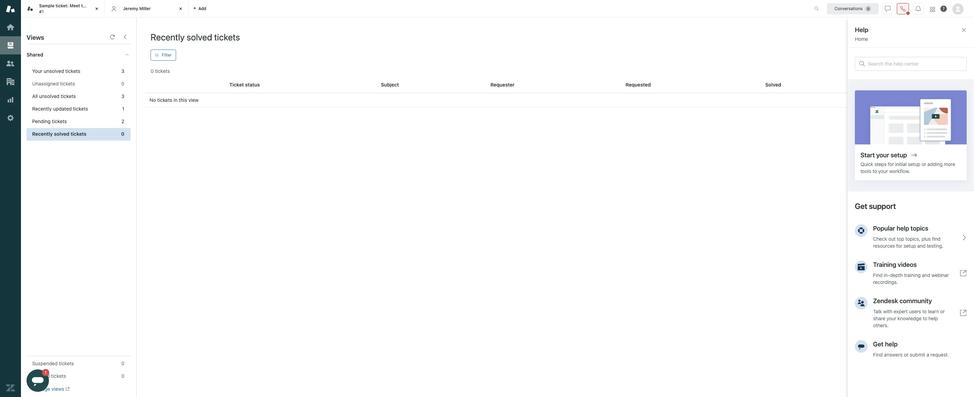 Task type: locate. For each thing, give the bounding box(es) containing it.
1 horizontal spatial solved
[[187, 32, 212, 42]]

requester
[[491, 82, 515, 88]]

recently solved tickets down pending tickets
[[32, 131, 87, 137]]

0 vertical spatial unsolved
[[44, 68, 64, 74]]

sample ticket: meet the ticket #1
[[39, 3, 101, 14]]

recently solved tickets down add 'popup button'
[[151, 32, 240, 42]]

filter
[[162, 52, 172, 58]]

suspended tickets
[[32, 361, 74, 367]]

0 vertical spatial recently solved tickets
[[151, 32, 240, 42]]

view
[[189, 97, 199, 103]]

unsolved up unassigned tickets
[[44, 68, 64, 74]]

views image
[[6, 41, 15, 50]]

0
[[151, 68, 154, 74], [121, 81, 124, 87], [121, 131, 124, 137], [121, 361, 124, 367], [121, 374, 124, 380]]

manage
[[32, 387, 50, 393]]

1 vertical spatial unsolved
[[39, 93, 59, 99]]

add button
[[189, 0, 211, 17]]

0 for unassigned tickets
[[121, 81, 124, 87]]

sample
[[39, 3, 54, 8]]

main element
[[0, 0, 21, 398]]

unsolved
[[44, 68, 64, 74], [39, 93, 59, 99]]

2 vertical spatial recently
[[32, 131, 53, 137]]

jeremy miller tab
[[105, 0, 189, 17]]

recently down pending
[[32, 131, 53, 137]]

0 vertical spatial solved
[[187, 32, 212, 42]]

no tickets in this view
[[150, 97, 199, 103]]

in
[[174, 97, 178, 103]]

recently solved tickets
[[151, 32, 240, 42], [32, 131, 87, 137]]

shared button
[[21, 44, 118, 65]]

suspended
[[32, 361, 58, 367]]

meet
[[70, 3, 80, 8]]

the
[[81, 3, 88, 8]]

recently for 1
[[32, 106, 52, 112]]

ticket
[[230, 82, 244, 88]]

0 vertical spatial 3
[[121, 68, 124, 74]]

collapse views pane image
[[122, 34, 128, 40]]

ticket
[[89, 3, 101, 8]]

3 down 'collapse views pane' icon
[[121, 68, 124, 74]]

this
[[179, 97, 187, 103]]

tab containing sample ticket: meet the ticket
[[21, 0, 105, 17]]

refresh views pane image
[[110, 34, 115, 40]]

tab
[[21, 0, 105, 17]]

recently up filter
[[151, 32, 185, 42]]

#1
[[39, 9, 44, 14]]

tickets
[[214, 32, 240, 42], [65, 68, 80, 74], [155, 68, 170, 74], [60, 81, 75, 87], [61, 93, 76, 99], [157, 97, 172, 103], [73, 106, 88, 112], [52, 119, 67, 124], [71, 131, 87, 137], [59, 361, 74, 367], [51, 374, 66, 380]]

0 for recently solved tickets
[[121, 131, 124, 137]]

ticket status
[[230, 82, 260, 88]]

unsolved down unassigned
[[39, 93, 59, 99]]

3 up '1'
[[121, 93, 124, 99]]

2 3 from the top
[[121, 93, 124, 99]]

reporting image
[[6, 95, 15, 105]]

(opens in a new tab) image
[[64, 388, 70, 392]]

views
[[51, 387, 64, 393]]

miller
[[139, 6, 151, 11]]

3
[[121, 68, 124, 74], [121, 93, 124, 99]]

jeremy miller
[[123, 6, 151, 11]]

zendesk image
[[6, 384, 15, 393]]

solved
[[187, 32, 212, 42], [54, 131, 69, 137]]

1 vertical spatial recently
[[32, 106, 52, 112]]

unsolved for your
[[44, 68, 64, 74]]

recently up pending
[[32, 106, 52, 112]]

solved down add 'popup button'
[[187, 32, 212, 42]]

admin image
[[6, 114, 15, 123]]

zendesk support image
[[6, 5, 15, 14]]

0 vertical spatial recently
[[151, 32, 185, 42]]

0 for deleted tickets
[[121, 374, 124, 380]]

unassigned
[[32, 81, 59, 87]]

1 vertical spatial recently solved tickets
[[32, 131, 87, 137]]

0 horizontal spatial solved
[[54, 131, 69, 137]]

1 vertical spatial solved
[[54, 131, 69, 137]]

customers image
[[6, 59, 15, 68]]

0 tickets
[[151, 68, 170, 74]]

1 vertical spatial 3
[[121, 93, 124, 99]]

tabs tab list
[[21, 0, 808, 17]]

get help image
[[941, 6, 948, 12]]

recently
[[151, 32, 185, 42], [32, 106, 52, 112], [32, 131, 53, 137]]

your unsolved tickets
[[32, 68, 80, 74]]

solved down pending tickets
[[54, 131, 69, 137]]

updated
[[53, 106, 72, 112]]

1 3 from the top
[[121, 68, 124, 74]]

0 for suspended tickets
[[121, 361, 124, 367]]

get started image
[[6, 23, 15, 32]]



Task type: describe. For each thing, give the bounding box(es) containing it.
button displays agent's chat status as invisible. image
[[886, 6, 891, 11]]

recently updated tickets
[[32, 106, 88, 112]]

close image
[[93, 5, 100, 12]]

jeremy
[[123, 6, 138, 11]]

pending tickets
[[32, 119, 67, 124]]

close image
[[177, 5, 184, 12]]

unassigned tickets
[[32, 81, 75, 87]]

1 horizontal spatial recently solved tickets
[[151, 32, 240, 42]]

3 for your unsolved tickets
[[121, 68, 124, 74]]

pending
[[32, 119, 51, 124]]

filter button
[[151, 50, 176, 61]]

shared heading
[[21, 44, 136, 65]]

manage views link
[[32, 387, 70, 393]]

zendesk products image
[[931, 7, 936, 12]]

notifications image
[[916, 6, 922, 11]]

views
[[27, 34, 44, 41]]

manage views
[[32, 387, 64, 393]]

add
[[199, 6, 206, 11]]

deleted tickets
[[32, 374, 66, 380]]

all
[[32, 93, 38, 99]]

unsolved for all
[[39, 93, 59, 99]]

conversations button
[[828, 3, 879, 14]]

3 for all unsolved tickets
[[121, 93, 124, 99]]

ticket:
[[56, 3, 69, 8]]

status
[[245, 82, 260, 88]]

requested
[[626, 82, 651, 88]]

2
[[122, 119, 124, 124]]

1
[[122, 106, 124, 112]]

conversations
[[835, 6, 863, 11]]

no
[[150, 97, 156, 103]]

deleted
[[32, 374, 50, 380]]

shared
[[27, 52, 43, 58]]

all unsolved tickets
[[32, 93, 76, 99]]

0 horizontal spatial recently solved tickets
[[32, 131, 87, 137]]

organizations image
[[6, 77, 15, 86]]

solved
[[766, 82, 782, 88]]

recently for 0
[[32, 131, 53, 137]]

your
[[32, 68, 42, 74]]

subject
[[381, 82, 399, 88]]



Task type: vqa. For each thing, say whether or not it's contained in the screenshot.
the middle "AREAS"
no



